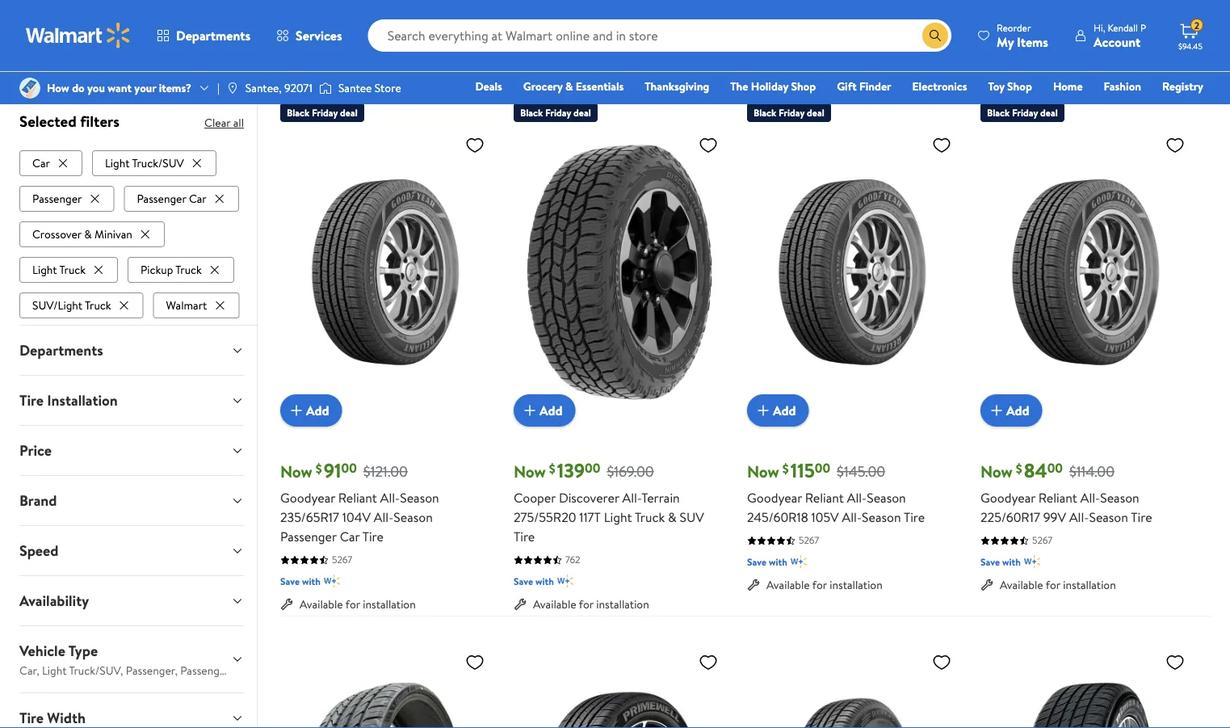 Task type: locate. For each thing, give the bounding box(es) containing it.
with for 84
[[1003, 555, 1021, 568]]

goodyear up 245/60r18
[[748, 489, 803, 507]]

hi, kendall p account
[[1094, 21, 1147, 51]]

goodyear for 84
[[981, 489, 1036, 507]]

save down '275/55r20' in the bottom left of the page
[[514, 574, 533, 588]]

passenger inside passenger button
[[32, 190, 82, 206]]

1 vertical spatial departments
[[19, 340, 103, 360]]

3 black friday deal from the left
[[754, 106, 825, 119]]

available for installation
[[767, 577, 883, 592], [1001, 577, 1117, 592], [300, 596, 416, 612], [533, 596, 650, 612]]

add to favorites list, cooper discoverer all-terrain 275/55r20 117t light truck & suv tire image
[[699, 135, 718, 155]]

departments tab
[[6, 325, 257, 375]]

add up 91
[[306, 401, 329, 419]]

walmart+
[[1156, 101, 1204, 117]]

$ left 139
[[549, 460, 556, 477]]

1 now from the left
[[280, 460, 313, 482]]

add up the 115
[[773, 401, 797, 419]]

suv
[[680, 508, 705, 526]]

car list item
[[19, 147, 86, 176]]

light left truck/suv
[[105, 155, 130, 171]]

crossover
[[32, 226, 82, 242]]

2 vertical spatial light
[[604, 508, 632, 526]]

00 inside now $ 91 00 $121.00 goodyear reliant all-season 235/65r17 104v all-season passenger car tire
[[341, 459, 357, 477]]

00 for 115
[[815, 459, 831, 477]]

235/65r17
[[280, 508, 339, 526]]

price
[[277, 82, 306, 99], [19, 440, 52, 460]]

hi,
[[1094, 21, 1106, 34]]

1 reliant from the left
[[339, 489, 377, 507]]

save for 84
[[981, 555, 1001, 568]]

0 horizontal spatial &
[[84, 226, 92, 242]]

5267
[[799, 533, 820, 547], [1033, 533, 1053, 547], [332, 553, 353, 566]]

0 horizontal spatial light
[[32, 262, 57, 277]]

2 horizontal spatial add to cart image
[[988, 401, 1007, 420]]

goodyear inside now $ 91 00 $121.00 goodyear reliant all-season 235/65r17 104v all-season passenger car tire
[[280, 489, 335, 507]]

1 vertical spatial departments button
[[6, 325, 257, 375]]

all- down $169.00
[[623, 489, 642, 507]]

save down 225/60r17
[[981, 555, 1001, 568]]

2 walmart plus image from the left
[[558, 573, 574, 589]]

truck right suv/light
[[85, 297, 111, 313]]

0 horizontal spatial add to cart image
[[287, 401, 306, 420]]

light for light truck
[[32, 262, 57, 277]]

black down 92071
[[287, 106, 310, 119]]

 image right 92071
[[319, 80, 332, 96]]

truck up suv/light truck
[[59, 262, 86, 277]]

2 horizontal spatial goodyear
[[981, 489, 1036, 507]]

available
[[767, 577, 810, 592], [1001, 577, 1044, 592], [300, 596, 343, 612], [533, 596, 577, 612]]

1 horizontal spatial  image
[[226, 82, 239, 95]]

grocery & essentials link
[[516, 78, 631, 95]]

0 vertical spatial departments
[[176, 27, 251, 44]]

1 vertical spatial light
[[32, 262, 57, 277]]

deal down home
[[1041, 106, 1059, 119]]

in
[[343, 47, 356, 70]]

0 horizontal spatial goodyear
[[280, 489, 335, 507]]

light right 117t
[[604, 508, 632, 526]]

friday for 139
[[546, 106, 572, 119]]

departments
[[176, 27, 251, 44], [19, 340, 103, 360]]

shop right holiday at the top of page
[[792, 78, 816, 94]]

for for 139
[[579, 596, 594, 612]]

$ left 91
[[316, 460, 322, 477]]

list containing car
[[19, 147, 244, 318]]

1 add to cart image from the left
[[287, 401, 306, 420]]

reliant up 105v
[[806, 489, 845, 507]]

goodyear up the 235/65r17 at bottom
[[280, 489, 335, 507]]

0 vertical spatial light
[[105, 155, 130, 171]]

reorder
[[997, 21, 1032, 34]]

price inside dropdown button
[[19, 440, 52, 460]]

1 horizontal spatial passenger
[[137, 190, 186, 206]]

now for 139
[[514, 460, 546, 482]]

now left 91
[[280, 460, 313, 482]]

00 for 84
[[1048, 459, 1064, 477]]

price for price when purchased online
[[277, 82, 306, 99]]

now inside now $ 139 00 $169.00 cooper discoverer all-terrain 275/55r20 117t light truck & suv tire
[[514, 460, 546, 482]]

$ inside now $ 91 00 $121.00 goodyear reliant all-season 235/65r17 104v all-season passenger car tire
[[316, 460, 322, 477]]

2 add button from the left
[[514, 394, 576, 427]]

3 goodyear from the left
[[981, 489, 1036, 507]]

santee
[[339, 80, 372, 96]]

3 reliant from the left
[[1039, 489, 1078, 507]]

save with
[[748, 555, 788, 568], [981, 555, 1021, 568], [280, 574, 321, 588], [514, 574, 554, 588]]

the holiday shop
[[731, 78, 816, 94]]

4 now from the left
[[981, 460, 1013, 482]]

2 reliant from the left
[[806, 489, 845, 507]]

5267 down 104v
[[332, 553, 353, 566]]

00 inside now $ 115 00 $145.00 goodyear reliant all-season 245/60r18 105v all-season tire
[[815, 459, 831, 477]]

0 horizontal spatial passenger
[[32, 190, 82, 206]]

deals
[[476, 78, 503, 94]]

toy shop link
[[982, 78, 1040, 95]]

save with for 91
[[280, 574, 321, 588]]

84
[[1025, 457, 1048, 484]]

departments down suv/light
[[19, 340, 103, 360]]

 image
[[19, 78, 40, 99], [319, 80, 332, 96], [226, 82, 239, 95]]

00 left $114.00
[[1048, 459, 1064, 477]]

departments button
[[144, 16, 264, 55], [6, 325, 257, 375]]

$ left the 115
[[783, 460, 789, 477]]

save for 91
[[280, 574, 300, 588]]

automotive
[[360, 47, 443, 70]]

2 horizontal spatial light
[[604, 508, 632, 526]]

departments button up the "|" on the left of the page
[[144, 16, 264, 55]]

services button
[[264, 16, 355, 55]]

add
[[306, 401, 329, 419], [540, 401, 563, 419], [773, 401, 797, 419], [1007, 401, 1030, 419]]

add up "84"
[[1007, 401, 1030, 419]]

5267 down 105v
[[799, 533, 820, 547]]

brand
[[19, 490, 57, 511]]

1 black from the left
[[287, 106, 310, 119]]

save for 139
[[514, 574, 533, 588]]

walmart plus image down the 762
[[558, 573, 574, 589]]

list
[[19, 147, 244, 318]]

add up 139
[[540, 401, 563, 419]]

0 horizontal spatial walmart plus image
[[791, 554, 807, 570]]

price button
[[6, 426, 257, 475]]

now for 91
[[280, 460, 313, 482]]

friday down "the holiday shop"
[[779, 106, 805, 119]]

now up cooper
[[514, 460, 546, 482]]

now left the 115
[[748, 460, 780, 482]]

1 horizontal spatial goodyear
[[748, 489, 803, 507]]

1 horizontal spatial &
[[566, 78, 573, 94]]

with down '275/55r20' in the bottom left of the page
[[536, 574, 554, 588]]

0 horizontal spatial price
[[19, 440, 52, 460]]

brand button
[[6, 476, 257, 525]]

walmart plus image down the 235/65r17 at bottom
[[324, 573, 340, 589]]

$ inside now $ 84 00 $114.00 goodyear reliant all-season 225/60r17 99v all-season tire
[[1017, 460, 1023, 477]]

1 friday from the left
[[312, 106, 338, 119]]

00 inside now $ 84 00 $114.00 goodyear reliant all-season 225/60r17 99v all-season tire
[[1048, 459, 1064, 477]]

passenger up crossover
[[32, 190, 82, 206]]

deal
[[340, 106, 358, 119], [574, 106, 591, 119], [807, 106, 825, 119], [1041, 106, 1059, 119]]

price tab
[[6, 426, 257, 475]]

with down 225/60r17
[[1003, 555, 1021, 568]]

my
[[997, 33, 1015, 51]]

1 black friday deal from the left
[[287, 106, 358, 119]]

suv/light truck list item
[[19, 289, 147, 318]]

black friday deal for 115
[[754, 106, 825, 119]]

now inside now $ 84 00 $114.00 goodyear reliant all-season 225/60r17 99v all-season tire
[[981, 460, 1013, 482]]

save down 245/60r18
[[748, 555, 767, 568]]

light down crossover
[[32, 262, 57, 277]]

225/60r17
[[981, 508, 1041, 526]]

car down "selected"
[[32, 155, 50, 171]]

applied filters section element
[[19, 111, 120, 132]]

black for 84
[[988, 106, 1010, 119]]

now $ 115 00 $145.00 goodyear reliant all-season 245/60r18 105v all-season tire
[[748, 457, 926, 526]]

2 walmart plus image from the left
[[1025, 554, 1041, 570]]

filters
[[80, 111, 120, 132]]

 image right the "|" on the left of the page
[[226, 82, 239, 95]]

now left "84"
[[981, 460, 1013, 482]]

add for 115
[[773, 401, 797, 419]]

1 horizontal spatial tires
[[446, 47, 480, 70]]

add to favorites list, goodyear reliant all-season 235/65r17 104v all-season passenger car tire image
[[466, 135, 485, 155]]

truck for suv/light truck
[[85, 297, 111, 313]]

1 horizontal spatial reliant
[[806, 489, 845, 507]]

0 horizontal spatial departments
[[19, 340, 103, 360]]

2
[[1195, 18, 1200, 32]]

friday down grocery
[[546, 106, 572, 119]]

all- down $114.00
[[1081, 489, 1101, 507]]

3 now from the left
[[748, 460, 780, 482]]

00 inside now $ 139 00 $169.00 cooper discoverer all-terrain 275/55r20 117t light truck & suv tire
[[585, 459, 601, 477]]

walmart plus image for 115
[[791, 554, 807, 570]]

0 horizontal spatial tires
[[305, 47, 339, 70]]

& right grocery
[[566, 78, 573, 94]]

type
[[68, 641, 98, 661]]

light inside now $ 139 00 $169.00 cooper discoverer all-terrain 275/55r20 117t light truck & suv tire
[[604, 508, 632, 526]]

00
[[341, 459, 357, 477], [585, 459, 601, 477], [815, 459, 831, 477], [1048, 459, 1064, 477]]

2 $ from the left
[[549, 460, 556, 477]]

2 goodyear from the left
[[748, 489, 803, 507]]

add button up the 115
[[748, 394, 809, 427]]

passenger down truck/suv
[[137, 190, 186, 206]]

terrain
[[642, 489, 680, 507]]

walmart plus image down 245/60r18
[[791, 554, 807, 570]]

walmart list item
[[153, 289, 243, 318]]

with down the 235/65r17 at bottom
[[302, 574, 321, 588]]

1 vertical spatial price
[[19, 440, 52, 460]]

1 add button from the left
[[280, 394, 342, 427]]

0 vertical spatial price
[[277, 82, 306, 99]]

& left suv
[[668, 508, 677, 526]]

walmart plus image
[[791, 554, 807, 570], [1025, 554, 1041, 570]]

1 walmart plus image from the left
[[324, 573, 340, 589]]

2 black from the left
[[520, 106, 543, 119]]

0 vertical spatial departments button
[[144, 16, 264, 55]]

deal down the holiday shop link
[[807, 106, 825, 119]]

black for 91
[[287, 106, 310, 119]]

0 vertical spatial &
[[566, 78, 573, 94]]

2 horizontal spatial 5267
[[1033, 533, 1053, 547]]

save with for 139
[[514, 574, 554, 588]]

shop right toy
[[1008, 78, 1033, 94]]

2 00 from the left
[[585, 459, 601, 477]]

tire inside now $ 115 00 $145.00 goodyear reliant all-season 245/60r18 105v all-season tire
[[904, 508, 926, 526]]

$94.45
[[1179, 40, 1203, 51]]

now inside now $ 115 00 $145.00 goodyear reliant all-season 245/60r18 105v all-season tire
[[748, 460, 780, 482]]

2 vertical spatial &
[[668, 508, 677, 526]]

save down the 235/65r17 at bottom
[[280, 574, 300, 588]]

tire width button
[[6, 693, 257, 728]]

2 add from the left
[[540, 401, 563, 419]]

2 horizontal spatial &
[[668, 508, 677, 526]]

light truck
[[32, 262, 86, 277]]

car
[[277, 47, 302, 70], [32, 155, 50, 171], [189, 190, 207, 206], [340, 528, 360, 545]]

add button
[[280, 394, 342, 427], [514, 394, 576, 427], [748, 394, 809, 427], [981, 394, 1043, 427]]

for for 84
[[1046, 577, 1061, 592]]

2 friday from the left
[[546, 106, 572, 119]]

4 deal from the left
[[1041, 106, 1059, 119]]

reliant up 104v
[[339, 489, 377, 507]]

santee,
[[246, 80, 282, 96]]

reliant up 99v
[[1039, 489, 1078, 507]]

electronics link
[[906, 78, 975, 95]]

the holiday shop link
[[724, 78, 824, 95]]

clear
[[205, 115, 231, 130]]

deal down the grocery & essentials link
[[574, 106, 591, 119]]

car down 104v
[[340, 528, 360, 545]]

0 horizontal spatial  image
[[19, 78, 40, 99]]

1 horizontal spatial walmart plus image
[[1025, 554, 1041, 570]]

passenger
[[32, 190, 82, 206], [137, 190, 186, 206], [280, 528, 337, 545]]

1 deal from the left
[[340, 106, 358, 119]]

0 horizontal spatial walmart plus image
[[324, 573, 340, 589]]

available for 91
[[300, 596, 343, 612]]

when
[[309, 82, 339, 99]]

reliant inside now $ 84 00 $114.00 goodyear reliant all-season 225/60r17 99v all-season tire
[[1039, 489, 1078, 507]]

passenger down the 235/65r17 at bottom
[[280, 528, 337, 545]]

friday down when
[[312, 106, 338, 119]]

1 horizontal spatial light
[[105, 155, 130, 171]]

walmart plus image
[[324, 573, 340, 589], [558, 573, 574, 589]]

$ left "84"
[[1017, 460, 1023, 477]]

save with down 225/60r17
[[981, 555, 1021, 568]]

1 add from the left
[[306, 401, 329, 419]]

2 horizontal spatial  image
[[319, 80, 332, 96]]

add to favorites list, goodyear reliant all-season 225/60r17 99v all-season tire image
[[1166, 135, 1186, 155]]

1 goodyear from the left
[[280, 489, 335, 507]]

black friday deal down grocery
[[520, 106, 591, 119]]

reliant inside now $ 91 00 $121.00 goodyear reliant all-season 235/65r17 104v all-season passenger car tire
[[339, 489, 377, 507]]

reliant inside now $ 115 00 $145.00 goodyear reliant all-season 245/60r18 105v all-season tire
[[806, 489, 845, 507]]

4 00 from the left
[[1048, 459, 1064, 477]]

all- inside now $ 139 00 $169.00 cooper discoverer all-terrain 275/55r20 117t light truck & suv tire
[[623, 489, 642, 507]]

0 horizontal spatial shop
[[792, 78, 816, 94]]

3 add from the left
[[773, 401, 797, 419]]

kendall
[[1108, 21, 1139, 34]]

add to favorites list, primewell ps890 touring all season 225/55r18 98v passenger tire fits: 2019 subaru crosstrek hybrid, 2018 subaru crosstrek base image
[[699, 652, 718, 672]]

selected filters
[[19, 111, 120, 132]]

$ for 139
[[549, 460, 556, 477]]

deal down price when purchased online at the top of page
[[340, 106, 358, 119]]

friday down toy shop link on the top right of page
[[1013, 106, 1039, 119]]

width
[[47, 708, 86, 728]]

light truck/suv list item
[[92, 147, 220, 176]]

goodyear inside now $ 115 00 $145.00 goodyear reliant all-season 245/60r18 105v all-season tire
[[748, 489, 803, 507]]

save with down 245/60r18
[[748, 555, 788, 568]]

tires down services on the left top
[[305, 47, 339, 70]]

1 horizontal spatial price
[[277, 82, 306, 99]]

add to cart image
[[287, 401, 306, 420], [520, 401, 540, 420], [988, 401, 1007, 420]]

all- right 105v
[[843, 508, 862, 526]]

$ inside now $ 139 00 $169.00 cooper discoverer all-terrain 275/55r20 117t light truck & suv tire
[[549, 460, 556, 477]]

with for 139
[[536, 574, 554, 588]]

crossover & minivan button
[[19, 221, 165, 247]]

save with down the 235/65r17 at bottom
[[280, 574, 321, 588]]

$ inside now $ 115 00 $145.00 goodyear reliant all-season 245/60r18 105v all-season tire
[[783, 460, 789, 477]]

save with for 115
[[748, 555, 788, 568]]

1 $ from the left
[[316, 460, 322, 477]]

black down holiday at the top of page
[[754, 106, 777, 119]]

1 horizontal spatial 5267
[[799, 533, 820, 547]]

4 add button from the left
[[981, 394, 1043, 427]]

& inside button
[[84, 226, 92, 242]]

purchased
[[342, 82, 399, 99]]

2 black friday deal from the left
[[520, 106, 591, 119]]

black friday deal down toy shop link on the top right of page
[[988, 106, 1059, 119]]

3 $ from the left
[[783, 460, 789, 477]]

deal for 91
[[340, 106, 358, 119]]

add to cart image for 84
[[988, 401, 1007, 420]]

4 $ from the left
[[1017, 460, 1023, 477]]

light truck button
[[19, 257, 118, 283]]

light truck/suv
[[105, 155, 184, 171]]

goodyear for 91
[[280, 489, 335, 507]]

4 add from the left
[[1007, 401, 1030, 419]]

&
[[566, 78, 573, 94], [84, 226, 92, 242], [668, 508, 677, 526]]

add to favorites list, radar dimax as-8 all season 235/45r19 99w xl passenger tire image
[[1166, 652, 1186, 672]]

tire width
[[19, 708, 86, 728]]

tires up legal information icon
[[446, 47, 480, 70]]

goodyear inside now $ 84 00 $114.00 goodyear reliant all-season 225/60r17 99v all-season tire
[[981, 489, 1036, 507]]

tire installation tab
[[6, 376, 257, 425]]

with down 245/60r18
[[769, 555, 788, 568]]

4 friday from the left
[[1013, 106, 1039, 119]]

items
[[1018, 33, 1049, 51]]

& left minivan
[[84, 226, 92, 242]]

Search search field
[[368, 19, 952, 52]]

truck for pickup truck
[[176, 262, 202, 277]]

2 now from the left
[[514, 460, 546, 482]]

3 black from the left
[[754, 106, 777, 119]]

00 left the $145.00
[[815, 459, 831, 477]]

toy shop
[[989, 78, 1033, 94]]

00 left the $121.00
[[341, 459, 357, 477]]

2 horizontal spatial reliant
[[1039, 489, 1078, 507]]

1 horizontal spatial walmart plus image
[[558, 573, 574, 589]]

deal for 115
[[807, 106, 825, 119]]

0 horizontal spatial reliant
[[339, 489, 377, 507]]

3 00 from the left
[[815, 459, 831, 477]]

passenger for passenger car
[[137, 190, 186, 206]]

& for grocery
[[566, 78, 573, 94]]

truck right pickup
[[176, 262, 202, 277]]

now inside now $ 91 00 $121.00 goodyear reliant all-season 235/65r17 104v all-season passenger car tire
[[280, 460, 313, 482]]

now for 84
[[981, 460, 1013, 482]]

add to cart image
[[754, 401, 773, 420]]

5267 for 115
[[799, 533, 820, 547]]

1 horizontal spatial add to cart image
[[520, 401, 540, 420]]

reliant for 91
[[339, 489, 377, 507]]

add button for 139
[[514, 394, 576, 427]]

5267 down 99v
[[1033, 533, 1053, 547]]

now $ 91 00 $121.00 goodyear reliant all-season 235/65r17 104v all-season passenger car tire
[[280, 457, 439, 545]]

add button up "84"
[[981, 394, 1043, 427]]

1 horizontal spatial shop
[[1008, 78, 1033, 94]]

add button up 139
[[514, 394, 576, 427]]

3 add button from the left
[[748, 394, 809, 427]]

with
[[769, 555, 788, 568], [1003, 555, 1021, 568], [302, 574, 321, 588], [536, 574, 554, 588]]

3 deal from the left
[[807, 106, 825, 119]]

truck for light truck
[[59, 262, 86, 277]]

tire installation
[[19, 390, 118, 410]]

1 tires from the left
[[305, 47, 339, 70]]

black down toy
[[988, 106, 1010, 119]]

vehicle
[[19, 641, 65, 661]]

departments button up tire installation tab
[[6, 325, 257, 375]]

departments up the "|" on the left of the page
[[176, 27, 251, 44]]

5267 for 84
[[1033, 533, 1053, 547]]

price left when
[[277, 82, 306, 99]]

grocery & essentials
[[524, 78, 624, 94]]

1 walmart plus image from the left
[[791, 554, 807, 570]]

black for 115
[[754, 106, 777, 119]]

tire inside dropdown button
[[19, 390, 44, 410]]

save
[[748, 555, 767, 568], [981, 555, 1001, 568], [280, 574, 300, 588], [514, 574, 533, 588]]

black friday deal down when
[[287, 106, 358, 119]]

black friday deal down "the holiday shop"
[[754, 106, 825, 119]]

now $ 139 00 $169.00 cooper discoverer all-terrain 275/55r20 117t light truck & suv tire
[[514, 457, 705, 545]]

add button up 91
[[280, 394, 342, 427]]

1 vertical spatial &
[[84, 226, 92, 242]]

0 horizontal spatial 5267
[[332, 553, 353, 566]]

reliant for 115
[[806, 489, 845, 507]]

add for 84
[[1007, 401, 1030, 419]]

tire inside now $ 84 00 $114.00 goodyear reliant all-season 225/60r17 99v all-season tire
[[1132, 508, 1153, 526]]

available for installation for 91
[[300, 596, 416, 612]]

goodyear reliant all-season 225/60r17 99v all-season tire image
[[981, 129, 1192, 414]]

black friday deal for 91
[[287, 106, 358, 119]]

1 horizontal spatial departments
[[176, 27, 251, 44]]

one debit link
[[1073, 100, 1142, 118]]

2 shop from the left
[[1008, 78, 1033, 94]]

2 deal from the left
[[574, 106, 591, 119]]

thanksgiving link
[[638, 78, 717, 95]]

online
[[402, 82, 436, 99]]

1 00 from the left
[[341, 459, 357, 477]]

add button for 84
[[981, 394, 1043, 427]]

91
[[324, 457, 341, 484]]

for
[[813, 577, 827, 592], [1046, 577, 1061, 592], [346, 596, 360, 612], [579, 596, 594, 612]]

black down grocery
[[520, 106, 543, 119]]

suv/light
[[32, 297, 83, 313]]

price up the brand
[[19, 440, 52, 460]]

2 horizontal spatial passenger
[[280, 528, 337, 545]]

00 up discoverer
[[585, 459, 601, 477]]

walmart plus image down 225/60r17
[[1025, 554, 1041, 570]]

truck down "terrain"
[[635, 508, 665, 526]]

walmart plus image for 91
[[324, 573, 340, 589]]

save with down '275/55r20' in the bottom left of the page
[[514, 574, 554, 588]]

2 add to cart image from the left
[[520, 401, 540, 420]]

3 friday from the left
[[779, 106, 805, 119]]

car down the 'light truck/suv' list item
[[189, 190, 207, 206]]

4 black from the left
[[988, 106, 1010, 119]]

3 add to cart image from the left
[[988, 401, 1007, 420]]

add button for 91
[[280, 394, 342, 427]]

4 black friday deal from the left
[[988, 106, 1059, 119]]

goodyear up 225/60r17
[[981, 489, 1036, 507]]

friday for 91
[[312, 106, 338, 119]]

 image left how
[[19, 78, 40, 99]]

walmart plus image for 84
[[1025, 554, 1041, 570]]

passenger inside passenger car button
[[137, 190, 186, 206]]

reliant
[[339, 489, 377, 507], [806, 489, 845, 507], [1039, 489, 1078, 507]]



Task type: vqa. For each thing, say whether or not it's contained in the screenshot.
the bottom Black Friday Deals
no



Task type: describe. For each thing, give the bounding box(es) containing it.
tire installation button
[[6, 376, 257, 425]]

fashion
[[1104, 78, 1142, 94]]

selected
[[19, 111, 77, 132]]

pickup truck button
[[128, 257, 234, 283]]

all- right 99v
[[1070, 508, 1090, 526]]

now $ 84 00 $114.00 goodyear reliant all-season 225/60r17 99v all-season tire
[[981, 457, 1153, 526]]

for for 115
[[813, 577, 827, 592]]

tire inside dropdown button
[[19, 708, 44, 728]]

deal for 139
[[574, 106, 591, 119]]

add to cart image for 91
[[287, 401, 306, 420]]

deal for 84
[[1041, 106, 1059, 119]]

price for price
[[19, 440, 52, 460]]

registry one debit
[[1080, 78, 1204, 117]]

with for 115
[[769, 555, 788, 568]]

walmart plus image for 139
[[558, 573, 574, 589]]

clear all
[[205, 115, 244, 130]]

petlas elegant pt311 165/65-14 79 t tire image
[[748, 646, 959, 728]]

crossover & minivan list item
[[19, 218, 168, 247]]

 image for santee store
[[319, 80, 332, 96]]

discoverer
[[559, 489, 620, 507]]

save with for 84
[[981, 555, 1021, 568]]

essentials
[[576, 78, 624, 94]]

 image for how do you want your items?
[[19, 78, 40, 99]]

762
[[566, 553, 581, 566]]

walmart+ link
[[1149, 100, 1212, 118]]

available for 115
[[767, 577, 810, 592]]

vehicle type tab
[[6, 626, 257, 692]]

tire inside now $ 139 00 $169.00 cooper discoverer all-terrain 275/55r20 117t light truck & suv tire
[[514, 528, 535, 545]]

availability tab
[[6, 576, 257, 625]]

debit
[[1107, 101, 1135, 117]]

now for 115
[[748, 460, 780, 482]]

clear all button
[[205, 110, 244, 136]]

black for 139
[[520, 106, 543, 119]]

light for light truck/suv
[[105, 155, 130, 171]]

holiday
[[751, 78, 789, 94]]

104v
[[343, 508, 371, 526]]

black friday deal for 84
[[988, 106, 1059, 119]]

for for 91
[[346, 596, 360, 612]]

all
[[233, 115, 244, 130]]

truck/suv
[[132, 155, 184, 171]]

vehicle type button
[[6, 626, 257, 692]]

car tires in automotive tires (1000+)
[[277, 47, 527, 70]]

reliant for 84
[[1039, 489, 1078, 507]]

installation for 139
[[597, 596, 650, 612]]

grocery
[[524, 78, 563, 94]]

reorder my items
[[997, 21, 1049, 51]]

installation for 84
[[1064, 577, 1117, 592]]

registry
[[1163, 78, 1204, 94]]

available for 84
[[1001, 577, 1044, 592]]

1 shop from the left
[[792, 78, 816, 94]]

gift
[[837, 78, 857, 94]]

tire width tab
[[6, 693, 257, 728]]

cooper
[[514, 489, 556, 507]]

car inside now $ 91 00 $121.00 goodyear reliant all-season 235/65r17 104v all-season passenger car tire
[[340, 528, 360, 545]]

installation for 115
[[830, 577, 883, 592]]

how
[[47, 80, 69, 96]]

99v
[[1044, 508, 1067, 526]]

245/60r18
[[748, 508, 809, 526]]

do
[[72, 80, 85, 96]]

tire inside now $ 91 00 $121.00 goodyear reliant all-season 235/65r17 104v all-season passenger car tire
[[363, 528, 384, 545]]

105v
[[812, 508, 840, 526]]

car button
[[19, 150, 82, 176]]

goodyear reliant all-season 245/60r18 105v all-season tire image
[[748, 129, 959, 414]]

$121.00
[[364, 462, 408, 482]]

available for installation for 84
[[1001, 577, 1117, 592]]

services
[[296, 27, 342, 44]]

Walmart Site-Wide search field
[[368, 19, 952, 52]]

santee store
[[339, 80, 401, 96]]

passenger for passenger
[[32, 190, 82, 206]]

price when purchased online
[[277, 82, 436, 99]]

installation for 91
[[363, 596, 416, 612]]

car inside button
[[189, 190, 207, 206]]

vehicle type
[[19, 641, 98, 661]]

minivan
[[95, 226, 132, 242]]

$ for 115
[[783, 460, 789, 477]]

all- down the $121.00
[[380, 489, 400, 507]]

save for 115
[[748, 555, 767, 568]]

you
[[87, 80, 105, 96]]

2 tires from the left
[[446, 47, 480, 70]]

suv/light truck button
[[19, 292, 144, 318]]

account
[[1094, 33, 1141, 51]]

fashion link
[[1097, 78, 1149, 95]]

legal information image
[[443, 84, 456, 97]]

crossover & minivan
[[32, 226, 132, 242]]

friday for 115
[[779, 106, 805, 119]]

all- right 104v
[[374, 508, 394, 526]]

items?
[[159, 80, 192, 96]]

00 for 139
[[585, 459, 601, 477]]

$ for 91
[[316, 460, 322, 477]]

all- down the $145.00
[[848, 489, 867, 507]]

black friday deal for 139
[[520, 106, 591, 119]]

92071
[[285, 80, 313, 96]]

car up 92071
[[277, 47, 302, 70]]

light truck/suv button
[[92, 150, 216, 176]]

friday for 84
[[1013, 106, 1039, 119]]

home
[[1054, 78, 1083, 94]]

add for 91
[[306, 401, 329, 419]]

registry link
[[1156, 78, 1212, 95]]

add to favorites list, petlas elegant pt311 165/65-14 79 t tire image
[[933, 652, 952, 672]]

walmart image
[[26, 23, 131, 48]]

cooper discoverer all-terrain 275/55r20 117t light truck & suv tire image
[[514, 129, 725, 414]]

add to favorites list, goodyear reliant all-season 245/60r18 105v all-season tire image
[[933, 135, 952, 155]]

deals link
[[468, 78, 510, 95]]

passenger list item
[[19, 182, 118, 211]]

|
[[217, 80, 220, 96]]

(1000+)
[[483, 51, 527, 69]]

your
[[134, 80, 156, 96]]

$169.00
[[607, 462, 654, 482]]

santee, 92071
[[246, 80, 313, 96]]

gift finder
[[837, 78, 892, 94]]

primewell ps890 touring all season 225/55r18 98v passenger tire fits: 2019 subaru crosstrek hybrid, 2018 subaru crosstrek base image
[[514, 646, 725, 728]]

want
[[108, 80, 132, 96]]

add to favorites list, lexani lx-twenty performance 245/45zr20 103w xl passenger tire image
[[466, 652, 485, 672]]

goodyear for 115
[[748, 489, 803, 507]]

speed tab
[[6, 526, 257, 575]]

275/55r20
[[514, 508, 577, 526]]

the
[[731, 78, 749, 94]]

light truck list item
[[19, 254, 121, 283]]

goodyear reliant all-season 235/65r17 104v all-season passenger car tire image
[[280, 129, 491, 414]]

departments inside tab
[[19, 340, 103, 360]]

pickup truck list item
[[128, 254, 237, 283]]

available for 139
[[533, 596, 577, 612]]

& inside now $ 139 00 $169.00 cooper discoverer all-terrain 275/55r20 117t light truck & suv tire
[[668, 508, 677, 526]]

115
[[791, 457, 815, 484]]

electronics
[[913, 78, 968, 94]]

car inside button
[[32, 155, 50, 171]]

passenger car button
[[124, 186, 239, 211]]

$114.00
[[1070, 462, 1115, 482]]

walmart button
[[153, 292, 240, 318]]

truck inside now $ 139 00 $169.00 cooper discoverer all-terrain 275/55r20 117t light truck & suv tire
[[635, 508, 665, 526]]

passenger car list item
[[124, 182, 242, 211]]

with for 91
[[302, 574, 321, 588]]

add for 139
[[540, 401, 563, 419]]

walmart
[[166, 297, 207, 313]]

gift finder link
[[830, 78, 899, 95]]

add to cart image for 139
[[520, 401, 540, 420]]

how do you want your items?
[[47, 80, 192, 96]]

available for installation for 139
[[533, 596, 650, 612]]

add button for 115
[[748, 394, 809, 427]]

available for installation for 115
[[767, 577, 883, 592]]

$ for 84
[[1017, 460, 1023, 477]]

availability
[[19, 591, 89, 611]]

pickup truck
[[141, 262, 202, 277]]

$145.00
[[837, 462, 886, 482]]

radar dimax as-8 all season 235/45r19 99w xl passenger tire image
[[981, 646, 1192, 728]]

home link
[[1047, 78, 1091, 95]]

00 for 91
[[341, 459, 357, 477]]

brand tab
[[6, 476, 257, 525]]

 image for santee, 92071
[[226, 82, 239, 95]]

lexani lx-twenty performance 245/45zr20 103w xl passenger tire image
[[280, 646, 491, 728]]

p
[[1141, 21, 1147, 34]]

suv/light truck
[[32, 297, 111, 313]]

finder
[[860, 78, 892, 94]]

117t
[[580, 508, 601, 526]]

5267 for 91
[[332, 553, 353, 566]]

search icon image
[[929, 29, 942, 42]]

& for crossover
[[84, 226, 92, 242]]

passenger inside now $ 91 00 $121.00 goodyear reliant all-season 235/65r17 104v all-season passenger car tire
[[280, 528, 337, 545]]



